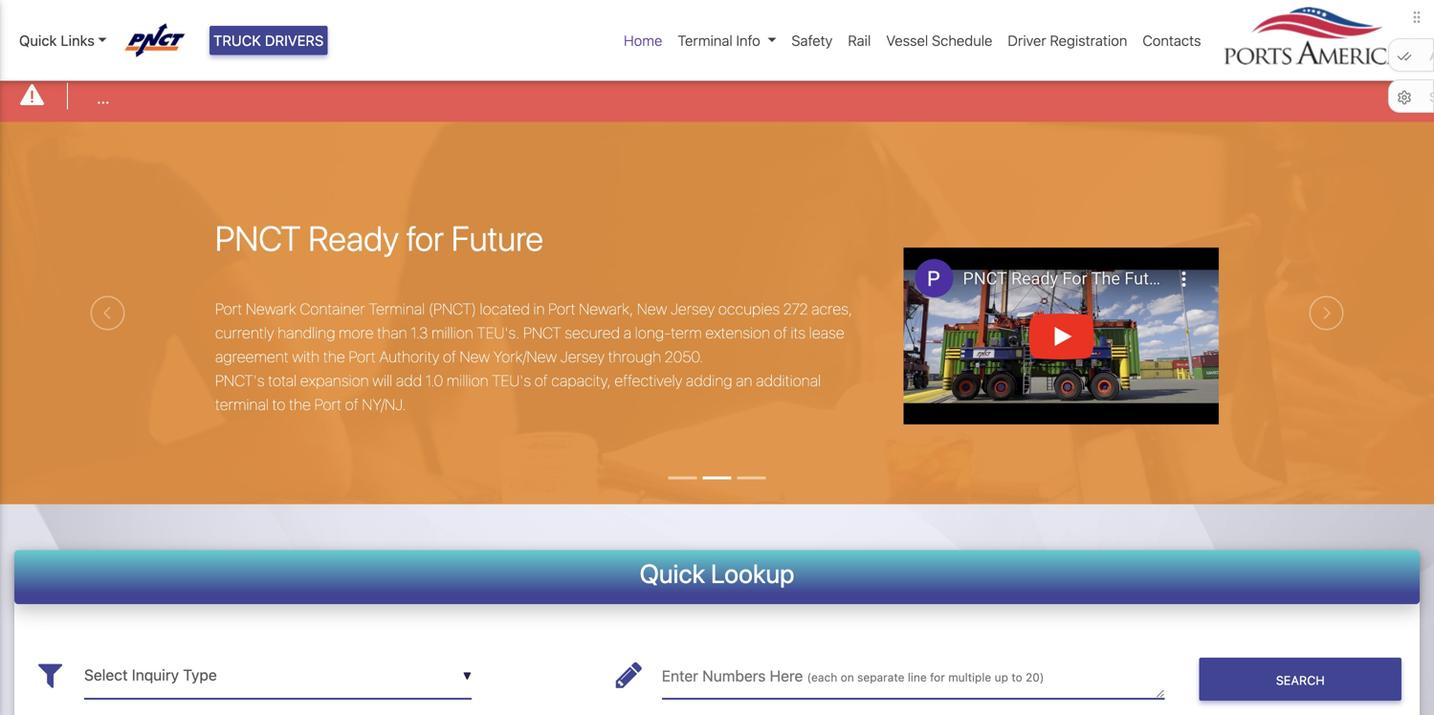 Task type: vqa. For each thing, say whether or not it's contained in the screenshot.
omissions
no



Task type: locate. For each thing, give the bounding box(es) containing it.
secured
[[565, 324, 620, 342]]

1 horizontal spatial terminal
[[678, 32, 733, 49]]

1 vertical spatial the
[[289, 396, 311, 414]]

to right 'up'
[[1012, 671, 1023, 685]]

pnct down in
[[523, 324, 562, 342]]

adding
[[686, 372, 733, 390]]

enter numbers here (each on separate line for multiple up to 20)
[[662, 668, 1045, 686]]

multiple
[[949, 671, 992, 685]]

extension
[[706, 324, 771, 342]]

0 horizontal spatial new
[[460, 348, 490, 366]]

0 vertical spatial to
[[272, 396, 286, 414]]

quick left links
[[19, 32, 57, 49]]

pnct's
[[215, 372, 265, 390]]

0 horizontal spatial terminal
[[369, 300, 425, 318]]

0 horizontal spatial pnct
[[215, 218, 301, 258]]

new down "teu's."
[[460, 348, 490, 366]]

the up expansion at the left bottom
[[323, 348, 345, 366]]

million
[[432, 324, 473, 342], [447, 372, 489, 390]]

0 horizontal spatial quick
[[19, 32, 57, 49]]

new
[[637, 300, 667, 318], [460, 348, 490, 366]]

0 vertical spatial the
[[323, 348, 345, 366]]

home
[[624, 32, 663, 49]]

effectively
[[615, 372, 683, 390]]

pnct
[[215, 218, 301, 258], [523, 324, 562, 342]]

0 vertical spatial million
[[432, 324, 473, 342]]

1 vertical spatial million
[[447, 372, 489, 390]]

1 horizontal spatial pnct
[[523, 324, 562, 342]]

0 horizontal spatial to
[[272, 396, 286, 414]]

pnct ready for future image
[[0, 122, 1435, 612]]

for
[[407, 218, 444, 258], [930, 671, 945, 685]]

rail
[[848, 32, 871, 49]]

new up long-
[[637, 300, 667, 318]]

1 vertical spatial jersey
[[561, 348, 605, 366]]

... alert
[[0, 70, 1435, 122]]

lookup
[[711, 559, 795, 589]]

terminal up than
[[369, 300, 425, 318]]

port
[[215, 300, 242, 318], [549, 300, 576, 318], [349, 348, 376, 366], [315, 396, 342, 414]]

20)
[[1026, 671, 1045, 685]]

terminal inside port newark container terminal (pnct) located in port newark, new jersey occupies 272 acres, currently handling more than 1.3 million teu's.                                 pnct secured a long-term extension of its lease agreement with the port authority of new york/new jersey through 2050. pnct's total expansion will add 1.0 million teu's of capacity,                                 effectively adding an additional terminal to the port of ny/nj.
[[369, 300, 425, 318]]

jersey up capacity,
[[561, 348, 605, 366]]

home link
[[616, 22, 670, 59]]

than
[[377, 324, 407, 342]]

vessel schedule link
[[879, 22, 1001, 59]]

the down 'total'
[[289, 396, 311, 414]]

1 vertical spatial terminal
[[369, 300, 425, 318]]

driver
[[1008, 32, 1047, 49]]

0 vertical spatial pnct
[[215, 218, 301, 258]]

quick inside "link"
[[19, 32, 57, 49]]

the
[[323, 348, 345, 366], [289, 396, 311, 414]]

million down (pnct)
[[432, 324, 473, 342]]

quick left 'lookup'
[[640, 559, 705, 589]]

terminal info link
[[670, 22, 784, 59]]

capacity,
[[552, 372, 611, 390]]

0 vertical spatial quick
[[19, 32, 57, 49]]

currently
[[215, 324, 274, 342]]

million right 1.0
[[447, 372, 489, 390]]

additional
[[756, 372, 821, 390]]

1 vertical spatial for
[[930, 671, 945, 685]]

term
[[671, 324, 702, 342]]

through
[[608, 348, 661, 366]]

vessel schedule
[[887, 32, 993, 49]]

pnct up 'newark'
[[215, 218, 301, 258]]

of down expansion at the left bottom
[[345, 396, 359, 414]]

for right ready
[[407, 218, 444, 258]]

1 vertical spatial to
[[1012, 671, 1023, 685]]

0 horizontal spatial jersey
[[561, 348, 605, 366]]

quick links link
[[19, 30, 107, 51]]

quick
[[19, 32, 57, 49], [640, 559, 705, 589]]

located
[[480, 300, 530, 318]]

up
[[995, 671, 1009, 685]]

0 vertical spatial for
[[407, 218, 444, 258]]

to inside the enter numbers here (each on separate line for multiple up to 20)
[[1012, 671, 1023, 685]]

272
[[784, 300, 808, 318]]

None text field
[[84, 653, 472, 700], [662, 653, 1165, 700], [84, 653, 472, 700], [662, 653, 1165, 700]]

▼
[[463, 670, 472, 684]]

1 vertical spatial pnct
[[523, 324, 562, 342]]

jersey up term
[[671, 300, 715, 318]]

1 horizontal spatial quick
[[640, 559, 705, 589]]

jersey
[[671, 300, 715, 318], [561, 348, 605, 366]]

in
[[534, 300, 545, 318]]

a
[[624, 324, 632, 342]]

...
[[97, 89, 110, 107]]

1 horizontal spatial to
[[1012, 671, 1023, 685]]

newark
[[246, 300, 296, 318]]

agreement
[[215, 348, 289, 366]]

more
[[339, 324, 374, 342]]

ny/nj.
[[362, 396, 406, 414]]

terminal
[[215, 396, 269, 414]]

contacts link
[[1135, 22, 1209, 59]]

expansion
[[300, 372, 369, 390]]

1.0
[[426, 372, 443, 390]]

its
[[791, 324, 806, 342]]

quick for quick lookup
[[640, 559, 705, 589]]

to
[[272, 396, 286, 414], [1012, 671, 1023, 685]]

port down expansion at the left bottom
[[315, 396, 342, 414]]

for right line
[[930, 671, 945, 685]]

handling
[[278, 324, 335, 342]]

search button
[[1200, 659, 1402, 702]]

port right in
[[549, 300, 576, 318]]

terminal info
[[678, 32, 761, 49]]

terminal
[[678, 32, 733, 49], [369, 300, 425, 318]]

1 vertical spatial quick
[[640, 559, 705, 589]]

1 horizontal spatial for
[[930, 671, 945, 685]]

ready
[[308, 218, 399, 258]]

terminal left the info
[[678, 32, 733, 49]]

with
[[292, 348, 320, 366]]

truck drivers
[[213, 32, 324, 49]]

to down 'total'
[[272, 396, 286, 414]]

quick links
[[19, 32, 95, 49]]

1 horizontal spatial new
[[637, 300, 667, 318]]

1 horizontal spatial jersey
[[671, 300, 715, 318]]

of
[[774, 324, 787, 342], [443, 348, 456, 366], [535, 372, 548, 390], [345, 396, 359, 414]]



Task type: describe. For each thing, give the bounding box(es) containing it.
pnct inside port newark container terminal (pnct) located in port newark, new jersey occupies 272 acres, currently handling more than 1.3 million teu's.                                 pnct secured a long-term extension of its lease agreement with the port authority of new york/new jersey through 2050. pnct's total expansion will add 1.0 million teu's of capacity,                                 effectively adding an additional terminal to the port of ny/nj.
[[523, 324, 562, 342]]

numbers
[[703, 668, 766, 686]]

0 horizontal spatial for
[[407, 218, 444, 258]]

container
[[300, 300, 365, 318]]

0 vertical spatial new
[[637, 300, 667, 318]]

quick for quick links
[[19, 32, 57, 49]]

on
[[841, 671, 854, 685]]

close image
[[1406, 84, 1425, 104]]

1 horizontal spatial the
[[323, 348, 345, 366]]

of left its
[[774, 324, 787, 342]]

pnct ready for future
[[215, 218, 544, 258]]

search
[[1276, 674, 1325, 688]]

add
[[396, 372, 422, 390]]

registration
[[1050, 32, 1128, 49]]

port up currently
[[215, 300, 242, 318]]

contacts
[[1143, 32, 1202, 49]]

rail link
[[841, 22, 879, 59]]

of down york/new
[[535, 372, 548, 390]]

vessel
[[887, 32, 929, 49]]

quick lookup
[[640, 559, 795, 589]]

schedule
[[932, 32, 993, 49]]

line
[[908, 671, 927, 685]]

of up 1.0
[[443, 348, 456, 366]]

port down more on the left top
[[349, 348, 376, 366]]

0 vertical spatial terminal
[[678, 32, 733, 49]]

drivers
[[265, 32, 324, 49]]

separate
[[858, 671, 905, 685]]

1.3
[[411, 324, 428, 342]]

(pnct)
[[429, 300, 476, 318]]

safety link
[[784, 22, 841, 59]]

total
[[268, 372, 297, 390]]

enter
[[662, 668, 699, 686]]

safety
[[792, 32, 833, 49]]

2050.
[[665, 348, 704, 366]]

0 vertical spatial jersey
[[671, 300, 715, 318]]

1 vertical spatial new
[[460, 348, 490, 366]]

future
[[452, 218, 544, 258]]

will
[[373, 372, 393, 390]]

port newark container terminal (pnct) located in port newark, new jersey occupies 272 acres, currently handling more than 1.3 million teu's.                                 pnct secured a long-term extension of its lease agreement with the port authority of new york/new jersey through 2050. pnct's total expansion will add 1.0 million teu's of capacity,                                 effectively adding an additional terminal to the port of ny/nj.
[[215, 300, 853, 414]]

an
[[736, 372, 753, 390]]

links
[[61, 32, 95, 49]]

teu's
[[492, 372, 531, 390]]

newark,
[[579, 300, 634, 318]]

here
[[770, 668, 803, 686]]

york/new
[[493, 348, 557, 366]]

truck
[[213, 32, 261, 49]]

authority
[[379, 348, 440, 366]]

teu's.
[[477, 324, 520, 342]]

0 horizontal spatial the
[[289, 396, 311, 414]]

lease
[[809, 324, 845, 342]]

to inside port newark container terminal (pnct) located in port newark, new jersey occupies 272 acres, currently handling more than 1.3 million teu's.                                 pnct secured a long-term extension of its lease agreement with the port authority of new york/new jersey through 2050. pnct's total expansion will add 1.0 million teu's of capacity,                                 effectively adding an additional terminal to the port of ny/nj.
[[272, 396, 286, 414]]

driver registration link
[[1001, 22, 1135, 59]]

acres,
[[812, 300, 853, 318]]

truck drivers link
[[210, 26, 328, 55]]

driver registration
[[1008, 32, 1128, 49]]

for inside the enter numbers here (each on separate line for multiple up to 20)
[[930, 671, 945, 685]]

(each
[[807, 671, 838, 685]]

info
[[736, 32, 761, 49]]

... link
[[97, 87, 110, 110]]

occupies
[[719, 300, 780, 318]]

long-
[[635, 324, 671, 342]]



